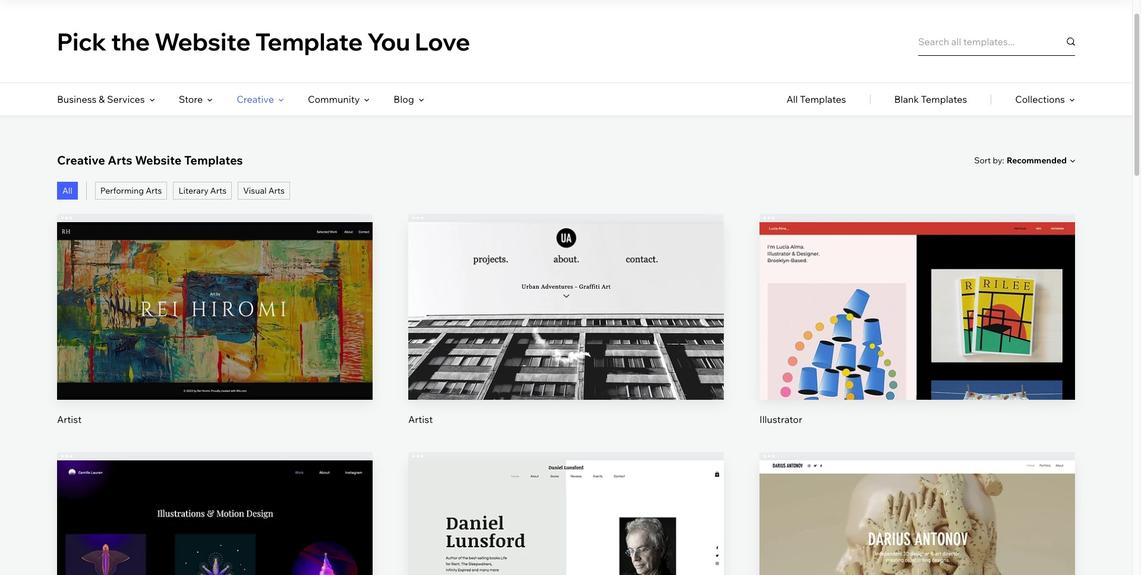 Task type: vqa. For each thing, say whether or not it's contained in the screenshot.
"Store" associated with Online Store Website Templates
no



Task type: locate. For each thing, give the bounding box(es) containing it.
pick
[[57, 26, 107, 56]]

creative arts website templates - writer image
[[409, 461, 724, 576]]

view button
[[187, 320, 243, 348], [538, 320, 595, 348], [890, 320, 946, 348]]

creative down pick the website template you love
[[237, 93, 274, 105]]

view
[[204, 328, 226, 340], [555, 328, 577, 340], [907, 328, 929, 340]]

website up "store"
[[155, 26, 251, 56]]

creative arts website templates - artist image
[[57, 222, 373, 400], [409, 222, 724, 400], [760, 461, 1076, 576]]

creative
[[237, 93, 274, 105], [57, 153, 105, 168]]

arts right visual
[[269, 186, 285, 196]]

blank
[[895, 93, 919, 105]]

website for arts
[[135, 153, 182, 168]]

creative arts website templates
[[57, 153, 243, 168]]

1 vertical spatial creative
[[57, 153, 105, 168]]

templates inside blank templates link
[[922, 93, 968, 105]]

1 horizontal spatial artist
[[409, 414, 433, 426]]

0 vertical spatial creative
[[237, 93, 274, 105]]

blank templates link
[[895, 83, 968, 115]]

website for the
[[155, 26, 251, 56]]

website
[[155, 26, 251, 56], [135, 153, 182, 168]]

0 horizontal spatial creative
[[57, 153, 105, 168]]

0 horizontal spatial creative arts website templates - illustrator image
[[57, 461, 373, 576]]

0 horizontal spatial view button
[[187, 320, 243, 348]]

collections
[[1016, 93, 1066, 105]]

performing arts
[[100, 186, 162, 196]]

literary arts link
[[173, 182, 232, 200]]

website up performing arts link
[[135, 153, 182, 168]]

1 artist from the left
[[57, 414, 82, 426]]

1 horizontal spatial all
[[787, 93, 798, 105]]

view button for first artist group from left
[[187, 320, 243, 348]]

pick the website template you love
[[57, 26, 470, 56]]

view button inside the illustrator group
[[890, 320, 946, 348]]

community
[[308, 93, 360, 105]]

creative up the all link
[[57, 153, 105, 168]]

1 horizontal spatial view button
[[538, 320, 595, 348]]

visual
[[243, 186, 267, 196]]

None search field
[[919, 27, 1076, 56]]

categories by subject element
[[57, 83, 424, 115]]

2 horizontal spatial view button
[[890, 320, 946, 348]]

1 vertical spatial all
[[62, 186, 72, 196]]

0 horizontal spatial creative arts website templates - artist image
[[57, 222, 373, 400]]

3 view button from the left
[[890, 320, 946, 348]]

all inside generic categories element
[[787, 93, 798, 105]]

creative inside categories by subject element
[[237, 93, 274, 105]]

1 horizontal spatial view
[[555, 328, 577, 340]]

arts right the literary
[[210, 186, 227, 196]]

1 horizontal spatial artist group
[[409, 214, 724, 426]]

1 horizontal spatial templates
[[800, 93, 847, 105]]

1 view from the left
[[204, 328, 226, 340]]

2 horizontal spatial view
[[907, 328, 929, 340]]

creative for creative
[[237, 93, 274, 105]]

creative arts website templates - illustrator image
[[760, 222, 1076, 400], [57, 461, 373, 576]]

all templates link
[[787, 83, 847, 115]]

0 vertical spatial website
[[155, 26, 251, 56]]

0 horizontal spatial all
[[62, 186, 72, 196]]

0 vertical spatial all
[[787, 93, 798, 105]]

0 horizontal spatial artist group
[[57, 214, 373, 426]]

performing arts link
[[95, 182, 167, 200]]

templates
[[800, 93, 847, 105], [922, 93, 968, 105], [184, 153, 243, 168]]

the
[[111, 26, 150, 56]]

edit
[[206, 287, 224, 299], [557, 287, 575, 299], [909, 287, 927, 299], [206, 526, 224, 538], [557, 526, 575, 538], [909, 526, 927, 538]]

0 horizontal spatial view
[[204, 328, 226, 340]]

arts for creative
[[108, 153, 132, 168]]

arts
[[108, 153, 132, 168], [146, 186, 162, 196], [210, 186, 227, 196], [269, 186, 285, 196]]

view for first artist group from left
[[204, 328, 226, 340]]

1 vertical spatial website
[[135, 153, 182, 168]]

templates inside all templates link
[[800, 93, 847, 105]]

arts up performing
[[108, 153, 132, 168]]

0 horizontal spatial artist
[[57, 414, 82, 426]]

creative for creative arts website templates
[[57, 153, 105, 168]]

arts down 'creative arts website templates'
[[146, 186, 162, 196]]

1 horizontal spatial creative arts website templates - artist image
[[409, 222, 724, 400]]

2 view from the left
[[555, 328, 577, 340]]

love
[[415, 26, 470, 56]]

by:
[[993, 155, 1005, 166]]

edit button inside the illustrator group
[[890, 279, 946, 308]]

view for first artist group from right
[[555, 328, 577, 340]]

2 artist from the left
[[409, 414, 433, 426]]

2 view button from the left
[[538, 320, 595, 348]]

illustrator group
[[760, 214, 1076, 426]]

3 view from the left
[[907, 328, 929, 340]]

visual arts link
[[238, 182, 290, 200]]

edit inside button
[[909, 287, 927, 299]]

1 view button from the left
[[187, 320, 243, 348]]

performing
[[100, 186, 144, 196]]

2 horizontal spatial templates
[[922, 93, 968, 105]]

1 horizontal spatial creative
[[237, 93, 274, 105]]

all
[[787, 93, 798, 105], [62, 186, 72, 196]]

templates for all templates
[[800, 93, 847, 105]]

artist
[[57, 414, 82, 426], [409, 414, 433, 426]]

arts for performing
[[146, 186, 162, 196]]

sort by:
[[975, 155, 1005, 166]]

2 artist group from the left
[[409, 214, 724, 426]]

artist group
[[57, 214, 373, 426], [409, 214, 724, 426]]

edit button
[[187, 279, 243, 308], [538, 279, 595, 308], [890, 279, 946, 308], [187, 517, 243, 546], [538, 517, 595, 546], [890, 517, 946, 546]]

view inside the illustrator group
[[907, 328, 929, 340]]

1 horizontal spatial creative arts website templates - illustrator image
[[760, 222, 1076, 400]]

view button for the illustrator group
[[890, 320, 946, 348]]

2 horizontal spatial creative arts website templates - artist image
[[760, 461, 1076, 576]]

arts for literary
[[210, 186, 227, 196]]



Task type: describe. For each thing, give the bounding box(es) containing it.
recommended
[[1007, 155, 1067, 166]]

1 artist group from the left
[[57, 214, 373, 426]]

blank templates
[[895, 93, 968, 105]]

template
[[255, 26, 363, 56]]

illustrator
[[760, 414, 803, 426]]

services
[[107, 93, 145, 105]]

&
[[99, 93, 105, 105]]

1 vertical spatial creative arts website templates - illustrator image
[[57, 461, 373, 576]]

literary arts
[[179, 186, 227, 196]]

sort
[[975, 155, 991, 166]]

store
[[179, 93, 203, 105]]

Search search field
[[919, 27, 1076, 56]]

artist for first artist group from left
[[57, 414, 82, 426]]

literary
[[179, 186, 209, 196]]

blog
[[394, 93, 414, 105]]

all templates
[[787, 93, 847, 105]]

categories. use the left and right arrow keys to navigate the menu element
[[0, 83, 1133, 115]]

all link
[[57, 182, 78, 200]]

generic categories element
[[787, 83, 1076, 115]]

0 horizontal spatial templates
[[184, 153, 243, 168]]

all for all
[[62, 186, 72, 196]]

creative arts website templates - artist image for view popup button corresponding to first artist group from right
[[409, 222, 724, 400]]

you
[[368, 26, 410, 56]]

all for all templates
[[787, 93, 798, 105]]

visual arts
[[243, 186, 285, 196]]

view for the illustrator group
[[907, 328, 929, 340]]

creative arts website templates - artist image for view popup button associated with first artist group from left
[[57, 222, 373, 400]]

arts for visual
[[269, 186, 285, 196]]

business
[[57, 93, 97, 105]]

0 vertical spatial creative arts website templates - illustrator image
[[760, 222, 1076, 400]]

view button for first artist group from right
[[538, 320, 595, 348]]

artist for first artist group from right
[[409, 414, 433, 426]]

templates for blank templates
[[922, 93, 968, 105]]

business & services
[[57, 93, 145, 105]]



